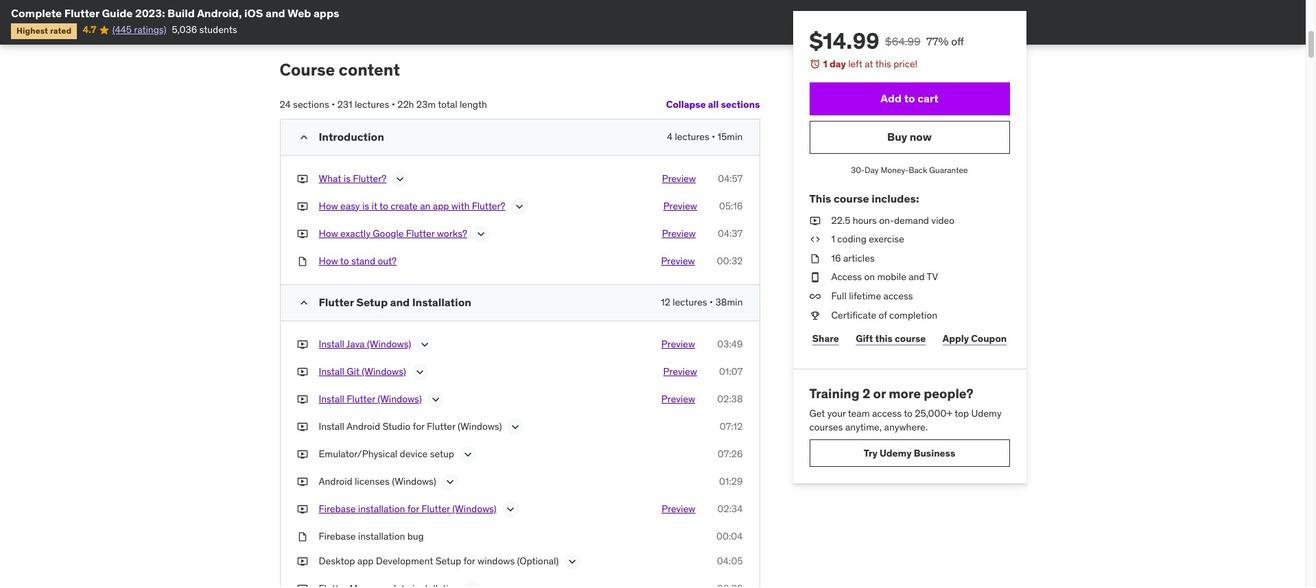 Task type: describe. For each thing, give the bounding box(es) containing it.
firebase installation bug
[[319, 530, 424, 543]]

1 vertical spatial setup
[[436, 555, 461, 567]]

team
[[848, 407, 870, 419]]

0 vertical spatial setup
[[356, 295, 388, 309]]

04:05
[[717, 555, 743, 567]]

get
[[810, 407, 826, 419]]

preview down 4
[[662, 172, 696, 184]]

price!
[[894, 58, 918, 70]]

231
[[338, 98, 353, 110]]

24
[[280, 98, 291, 110]]

1 vertical spatial flutter?
[[472, 200, 506, 212]]

out?
[[378, 254, 397, 267]]

how to stand out?
[[319, 254, 397, 267]]

at
[[865, 58, 874, 70]]

git
[[347, 365, 360, 378]]

firebase for firebase installation bug
[[319, 530, 356, 543]]

for inside 'button'
[[408, 503, 419, 515]]

flutter inside button
[[347, 393, 375, 405]]

this
[[810, 192, 832, 206]]

google
[[373, 227, 404, 239]]

preview up "12"
[[661, 254, 695, 267]]

length
[[460, 98, 487, 110]]

0 vertical spatial access
[[884, 290, 914, 302]]

cart
[[918, 91, 939, 105]]

try udemy business link
[[810, 440, 1010, 467]]

0 vertical spatial course
[[834, 192, 870, 206]]

1 for 1 day left at this price!
[[824, 58, 828, 70]]

install flutter (windows) button
[[319, 393, 422, 409]]

flutter up 4.7
[[64, 6, 100, 20]]

android,
[[197, 6, 242, 20]]

app inside button
[[433, 200, 449, 212]]

(windows) for android licenses (windows)
[[392, 475, 436, 488]]

apply
[[943, 332, 970, 344]]

16 articles
[[832, 252, 875, 264]]

try udemy business
[[864, 447, 956, 459]]

installation
[[412, 295, 472, 309]]

development
[[376, 555, 433, 567]]

standard
[[411, 0, 449, 9]]

02:38
[[718, 393, 743, 405]]

• for 4
[[712, 130, 716, 143]]

mobile
[[878, 271, 907, 283]]

how for how easy is it to create an app with flutter?
[[319, 200, 338, 212]]

show lecture description image for what is flutter?
[[394, 172, 407, 186]]

demand
[[895, 214, 930, 226]]

emulator/physical device setup
[[319, 448, 455, 460]]

top
[[955, 407, 970, 419]]

certificate of completion
[[832, 309, 938, 321]]

share button
[[810, 325, 842, 352]]

an
[[420, 200, 431, 212]]

4.7
[[83, 24, 96, 36]]

industry
[[374, 0, 409, 9]]

gift this course
[[856, 332, 926, 344]]

preview left 02:38
[[662, 393, 696, 405]]

01:07
[[720, 365, 743, 378]]

lifetime
[[849, 290, 882, 302]]

12 lectures • 38min
[[661, 296, 743, 308]]

(445
[[112, 24, 132, 36]]

certificate
[[832, 309, 877, 321]]

install for install android studio for flutter (windows)
[[319, 420, 345, 433]]

04:37
[[718, 227, 743, 239]]

now
[[910, 130, 932, 143]]

course content
[[280, 59, 400, 80]]

(445 ratings)
[[112, 24, 166, 36]]

back
[[909, 165, 928, 175]]

emulator/physical
[[319, 448, 398, 460]]

alarm image
[[810, 58, 821, 69]]

and inside learn to use industry standard flutter packages like riverpod, hooks and provider
[[453, 10, 469, 23]]

0 vertical spatial flutter?
[[353, 172, 387, 184]]

2 this from the top
[[876, 332, 893, 344]]

stand
[[351, 254, 376, 267]]

tv
[[927, 271, 939, 283]]

show lecture description image for 01:29
[[443, 475, 457, 489]]

preview down "12"
[[662, 338, 696, 350]]

anytime,
[[846, 421, 882, 433]]

sections inside dropdown button
[[721, 98, 760, 111]]

total
[[438, 98, 458, 110]]

packages
[[319, 10, 360, 23]]

what
[[319, 172, 342, 184]]

device
[[400, 448, 428, 460]]

add to cart button
[[810, 82, 1010, 115]]

learn
[[319, 0, 343, 9]]

installation for for
[[358, 503, 405, 515]]

apply coupon button
[[940, 325, 1010, 352]]

lectures for introduction
[[675, 130, 710, 143]]

preview left 01:07
[[664, 365, 698, 378]]

day
[[830, 58, 846, 70]]

exactly
[[341, 227, 371, 239]]

1 this from the top
[[876, 58, 892, 70]]

0 vertical spatial for
[[413, 420, 425, 433]]

show lecture description image for install flutter (windows)
[[429, 393, 443, 407]]

ios
[[244, 6, 263, 20]]

left
[[849, 58, 863, 70]]

guide
[[102, 6, 133, 20]]

highest
[[16, 26, 48, 36]]

0 horizontal spatial sections
[[293, 98, 329, 110]]

show lecture description image right (optional)
[[566, 555, 580, 568]]

video
[[932, 214, 955, 226]]

completion
[[890, 309, 938, 321]]

training 2 or more people? get your team access to 25,000+ top udemy courses anytime, anywhere.
[[810, 385, 1002, 433]]

like
[[363, 10, 378, 23]]

0 horizontal spatial is
[[344, 172, 351, 184]]

collapse
[[667, 98, 706, 111]]

25,000+
[[915, 407, 953, 419]]

courses
[[810, 421, 844, 433]]

how for how to stand out?
[[319, 254, 338, 267]]

gift
[[856, 332, 874, 344]]

preview left "05:16" on the right of the page
[[664, 200, 698, 212]]

and left installation
[[390, 295, 410, 309]]

buy now
[[888, 130, 932, 143]]

what is flutter? button
[[319, 172, 387, 189]]

(windows) for install flutter (windows)
[[378, 393, 422, 405]]

to right it
[[380, 200, 388, 212]]

22h 23m
[[398, 98, 436, 110]]

0 horizontal spatial udemy
[[880, 447, 912, 459]]

0 vertical spatial lectures
[[355, 98, 390, 110]]

small image
[[297, 296, 311, 310]]

or
[[874, 385, 886, 402]]

coding
[[838, 233, 867, 245]]

0 vertical spatial android
[[347, 420, 380, 433]]



Task type: locate. For each thing, give the bounding box(es) containing it.
0 vertical spatial is
[[344, 172, 351, 184]]

02:34
[[718, 503, 743, 515]]

2 installation from the top
[[358, 530, 405, 543]]

0 vertical spatial this
[[876, 58, 892, 70]]

2 vertical spatial lectures
[[673, 296, 708, 308]]

(windows) inside install java (windows) button
[[367, 338, 411, 350]]

of
[[879, 309, 888, 321]]

flutter
[[64, 6, 100, 20], [406, 227, 435, 239], [319, 295, 354, 309], [347, 393, 375, 405], [427, 420, 456, 433], [422, 503, 450, 515]]

ratings)
[[134, 24, 166, 36]]

all
[[708, 98, 719, 111]]

07:26
[[718, 448, 743, 460]]

how easy is it to create an app with flutter? button
[[319, 200, 506, 216]]

flutter up setup
[[427, 420, 456, 433]]

0 horizontal spatial app
[[358, 555, 374, 567]]

your
[[828, 407, 846, 419]]

lectures right "12"
[[673, 296, 708, 308]]

for right studio
[[413, 420, 425, 433]]

course up 22.5
[[834, 192, 870, 206]]

38min
[[716, 296, 743, 308]]

1 vertical spatial android
[[319, 475, 353, 488]]

off
[[952, 34, 965, 48]]

1 vertical spatial access
[[873, 407, 902, 419]]

web
[[288, 6, 311, 20]]

install android studio for flutter (windows)
[[319, 420, 502, 433]]

22.5
[[832, 214, 851, 226]]

install for install java (windows)
[[319, 338, 345, 350]]

lectures for flutter setup and installation
[[673, 296, 708, 308]]

provider
[[471, 10, 507, 23]]

to left use
[[345, 0, 354, 9]]

to for stand
[[340, 254, 349, 267]]

and down flutter
[[453, 10, 469, 23]]

install left git
[[319, 365, 345, 378]]

0 horizontal spatial flutter?
[[353, 172, 387, 184]]

1 firebase from the top
[[319, 503, 356, 515]]

show lecture description image down windows
[[467, 582, 480, 587]]

1 vertical spatial app
[[358, 555, 374, 567]]

•
[[332, 98, 335, 110], [392, 98, 395, 110], [712, 130, 716, 143], [710, 296, 714, 308]]

collapse all sections
[[667, 98, 760, 111]]

firebase for firebase installation for flutter (windows)
[[319, 503, 356, 515]]

to left cart
[[905, 91, 916, 105]]

hooks
[[423, 10, 451, 23]]

firebase up desktop on the left of page
[[319, 530, 356, 543]]

how exactly google flutter works? button
[[319, 227, 467, 244]]

installation down android licenses (windows)
[[358, 503, 405, 515]]

works?
[[437, 227, 467, 239]]

1 day left at this price!
[[824, 58, 918, 70]]

share
[[813, 332, 839, 344]]

1 horizontal spatial course
[[895, 332, 926, 344]]

buy now button
[[810, 121, 1010, 154]]

install for install flutter (windows)
[[319, 393, 345, 405]]

1 vertical spatial for
[[408, 503, 419, 515]]

android down install flutter (windows) button in the left bottom of the page
[[347, 420, 380, 433]]

30-day money-back guarantee
[[852, 165, 969, 175]]

1 for 1 coding exercise
[[832, 233, 836, 245]]

access down or
[[873, 407, 902, 419]]

• left 15min
[[712, 130, 716, 143]]

4 install from the top
[[319, 420, 345, 433]]

and right the ios on the left
[[266, 6, 285, 20]]

0 horizontal spatial setup
[[356, 295, 388, 309]]

5,036
[[172, 24, 197, 36]]

2 firebase from the top
[[319, 530, 356, 543]]

flutter right small icon
[[319, 295, 354, 309]]

1 vertical spatial is
[[362, 200, 369, 212]]

app down firebase installation bug on the left
[[358, 555, 374, 567]]

preview left 04:37
[[662, 227, 696, 239]]

how for how exactly google flutter works?
[[319, 227, 338, 239]]

complete flutter guide 2023: build android, ios and web apps
[[11, 6, 339, 20]]

for up "bug"
[[408, 503, 419, 515]]

1 horizontal spatial 1
[[832, 233, 836, 245]]

1 vertical spatial installation
[[358, 530, 405, 543]]

(windows) inside firebase installation for flutter (windows) 'button'
[[453, 503, 497, 515]]

05:16
[[720, 200, 743, 212]]

show lecture description image down installation
[[418, 338, 432, 352]]

1 vertical spatial 1
[[832, 233, 836, 245]]

to left stand
[[340, 254, 349, 267]]

3 install from the top
[[319, 393, 345, 405]]

is
[[344, 172, 351, 184], [362, 200, 369, 212]]

flutter down how easy is it to create an app with flutter? button
[[406, 227, 435, 239]]

(windows)
[[367, 338, 411, 350], [362, 365, 406, 378], [378, 393, 422, 405], [458, 420, 502, 433], [392, 475, 436, 488], [453, 503, 497, 515]]

preview
[[662, 172, 696, 184], [664, 200, 698, 212], [662, 227, 696, 239], [661, 254, 695, 267], [662, 338, 696, 350], [664, 365, 698, 378], [662, 393, 696, 405], [662, 503, 696, 515]]

(windows) inside install git (windows) button
[[362, 365, 406, 378]]

2 install from the top
[[319, 365, 345, 378]]

training
[[810, 385, 860, 402]]

to for cart
[[905, 91, 916, 105]]

1 right alarm icon
[[824, 58, 828, 70]]

people?
[[924, 385, 974, 402]]

• left "38min" on the bottom
[[710, 296, 714, 308]]

preview left 02:34
[[662, 503, 696, 515]]

16
[[832, 252, 841, 264]]

1 horizontal spatial udemy
[[972, 407, 1002, 419]]

0 vertical spatial 1
[[824, 58, 828, 70]]

bug
[[408, 530, 424, 543]]

0 vertical spatial app
[[433, 200, 449, 212]]

0 vertical spatial installation
[[358, 503, 405, 515]]

flutter setup and installation
[[319, 295, 472, 309]]

apply coupon
[[943, 332, 1007, 344]]

setup right development
[[436, 555, 461, 567]]

show lecture description image for preview
[[474, 227, 488, 241]]

install down install git (windows) button
[[319, 393, 345, 405]]

apps
[[314, 6, 339, 20]]

1 vertical spatial how
[[319, 227, 338, 239]]

setup up install java (windows)
[[356, 295, 388, 309]]

03:49
[[718, 338, 743, 350]]

install up the emulator/physical
[[319, 420, 345, 433]]

1 horizontal spatial is
[[362, 200, 369, 212]]

installation for bug
[[358, 530, 405, 543]]

show lecture description image for firebase installation for flutter (windows)
[[504, 503, 517, 516]]

sections right 24
[[293, 98, 329, 110]]

flutter? right 'with'
[[472, 200, 506, 212]]

firebase inside 'button'
[[319, 503, 356, 515]]

0 vertical spatial firebase
[[319, 503, 356, 515]]

try
[[864, 447, 878, 459]]

hours
[[853, 214, 877, 226]]

sections right all
[[721, 98, 760, 111]]

it
[[372, 200, 378, 212]]

course
[[834, 192, 870, 206], [895, 332, 926, 344]]

1 vertical spatial firebase
[[319, 530, 356, 543]]

is left it
[[362, 200, 369, 212]]

1 vertical spatial udemy
[[880, 447, 912, 459]]

1 horizontal spatial setup
[[436, 555, 461, 567]]

install flutter (windows)
[[319, 393, 422, 405]]

0 vertical spatial udemy
[[972, 407, 1002, 419]]

how inside 'button'
[[319, 227, 338, 239]]

0 horizontal spatial 1
[[824, 58, 828, 70]]

1 installation from the top
[[358, 503, 405, 515]]

easy
[[341, 200, 360, 212]]

lectures right 231
[[355, 98, 390, 110]]

2
[[863, 385, 871, 402]]

android down the emulator/physical
[[319, 475, 353, 488]]

access inside training 2 or more people? get your team access to 25,000+ top udemy courses anytime, anywhere.
[[873, 407, 902, 419]]

1 horizontal spatial sections
[[721, 98, 760, 111]]

show lecture description image for 03:49
[[418, 338, 432, 352]]

java
[[347, 338, 365, 350]]

collapse all sections button
[[667, 91, 760, 119]]

to inside training 2 or more people? get your team access to 25,000+ top udemy courses anytime, anywhere.
[[904, 407, 913, 419]]

how
[[319, 200, 338, 212], [319, 227, 338, 239], [319, 254, 338, 267]]

install left java
[[319, 338, 345, 350]]

1 horizontal spatial app
[[433, 200, 449, 212]]

xsmall image
[[297, 200, 308, 213], [810, 214, 821, 227], [297, 227, 308, 240], [810, 233, 821, 246], [810, 271, 821, 284], [810, 290, 821, 303], [297, 420, 308, 434], [297, 448, 308, 461], [297, 475, 308, 489], [297, 503, 308, 516], [297, 530, 308, 544]]

1 vertical spatial course
[[895, 332, 926, 344]]

• for 12
[[710, 296, 714, 308]]

show lecture description image down setup
[[443, 475, 457, 489]]

04:57
[[718, 172, 743, 184]]

with
[[452, 200, 470, 212]]

for left windows
[[464, 555, 475, 567]]

1 install from the top
[[319, 338, 345, 350]]

how left 'easy'
[[319, 200, 338, 212]]

show lecture description image for 07:26
[[461, 448, 475, 462]]

on
[[865, 271, 876, 283]]

full
[[832, 290, 847, 302]]

small image
[[297, 130, 311, 144]]

this right at
[[876, 58, 892, 70]]

2023:
[[135, 6, 165, 20]]

articles
[[844, 252, 875, 264]]

• left '22h 23m'
[[392, 98, 395, 110]]

xsmall image
[[297, 0, 308, 10], [297, 172, 308, 186], [810, 252, 821, 265], [297, 254, 308, 268], [810, 309, 821, 322], [297, 338, 308, 351], [297, 365, 308, 379], [297, 393, 308, 406], [297, 555, 308, 568], [297, 582, 308, 587]]

install git (windows) button
[[319, 365, 406, 382]]

0 horizontal spatial course
[[834, 192, 870, 206]]

4 lectures • 15min
[[667, 130, 743, 143]]

android licenses (windows)
[[319, 475, 436, 488]]

1 vertical spatial this
[[876, 332, 893, 344]]

show lecture description image
[[394, 172, 407, 186], [513, 200, 526, 213], [413, 365, 427, 379], [429, 393, 443, 407], [509, 420, 523, 434], [504, 503, 517, 516]]

to inside learn to use industry standard flutter packages like riverpod, hooks and provider
[[345, 0, 354, 9]]

introduction
[[319, 130, 384, 143]]

installation up development
[[358, 530, 405, 543]]

app
[[433, 200, 449, 212], [358, 555, 374, 567]]

access on mobile and tv
[[832, 271, 939, 283]]

access down the mobile
[[884, 290, 914, 302]]

guarantee
[[930, 165, 969, 175]]

android
[[347, 420, 380, 433], [319, 475, 353, 488]]

desktop app development setup for windows (optional)
[[319, 555, 559, 567]]

app right an
[[433, 200, 449, 212]]

3 how from the top
[[319, 254, 338, 267]]

show lecture description image right the 'works?'
[[474, 227, 488, 241]]

show lecture description image right setup
[[461, 448, 475, 462]]

flutter up "bug"
[[422, 503, 450, 515]]

0 vertical spatial how
[[319, 200, 338, 212]]

00:04
[[717, 530, 743, 543]]

this right gift
[[876, 332, 893, 344]]

1 how from the top
[[319, 200, 338, 212]]

• for 24
[[332, 98, 335, 110]]

anywhere.
[[885, 421, 928, 433]]

and
[[266, 6, 285, 20], [453, 10, 469, 23], [909, 271, 925, 283], [390, 295, 410, 309]]

for
[[413, 420, 425, 433], [408, 503, 419, 515], [464, 555, 475, 567]]

1 vertical spatial lectures
[[675, 130, 710, 143]]

and left tv
[[909, 271, 925, 283]]

udemy inside training 2 or more people? get your team access to 25,000+ top udemy courses anytime, anywhere.
[[972, 407, 1002, 419]]

to for use
[[345, 0, 354, 9]]

show lecture description image
[[474, 227, 488, 241], [418, 338, 432, 352], [461, 448, 475, 462], [443, 475, 457, 489], [566, 555, 580, 568], [467, 582, 480, 587]]

2 vertical spatial how
[[319, 254, 338, 267]]

lectures right 4
[[675, 130, 710, 143]]

to up anywhere.
[[904, 407, 913, 419]]

course down completion
[[895, 332, 926, 344]]

$64.99
[[886, 34, 921, 48]]

77%
[[927, 34, 949, 48]]

show lecture description image for install git (windows)
[[413, 365, 427, 379]]

installation inside 'button'
[[358, 503, 405, 515]]

how left stand
[[319, 254, 338, 267]]

coupon
[[972, 332, 1007, 344]]

$14.99 $64.99 77% off
[[810, 27, 965, 55]]

sections
[[293, 98, 329, 110], [721, 98, 760, 111]]

udemy right try
[[880, 447, 912, 459]]

install for install git (windows)
[[319, 365, 345, 378]]

install
[[319, 338, 345, 350], [319, 365, 345, 378], [319, 393, 345, 405], [319, 420, 345, 433]]

studio
[[383, 420, 411, 433]]

(windows) for install git (windows)
[[362, 365, 406, 378]]

(windows) inside install flutter (windows) button
[[378, 393, 422, 405]]

learn to use industry standard flutter packages like riverpod, hooks and provider
[[319, 0, 507, 23]]

show lecture description image for how easy is it to create an app with flutter?
[[513, 200, 526, 213]]

flutter down install git (windows) button
[[347, 393, 375, 405]]

• left 231
[[332, 98, 335, 110]]

1 horizontal spatial flutter?
[[472, 200, 506, 212]]

this course includes:
[[810, 192, 920, 206]]

udemy right top
[[972, 407, 1002, 419]]

is right what
[[344, 172, 351, 184]]

flutter? up it
[[353, 172, 387, 184]]

2 vertical spatial for
[[464, 555, 475, 567]]

2 how from the top
[[319, 227, 338, 239]]

(windows) for install java (windows)
[[367, 338, 411, 350]]

setup
[[356, 295, 388, 309], [436, 555, 461, 567]]

firebase up firebase installation bug on the left
[[319, 503, 356, 515]]

1 left the coding
[[832, 233, 836, 245]]

how left exactly at the left top of page
[[319, 227, 338, 239]]



Task type: vqa. For each thing, say whether or not it's contained in the screenshot.
FLUTTER? inside the BUTTON
yes



